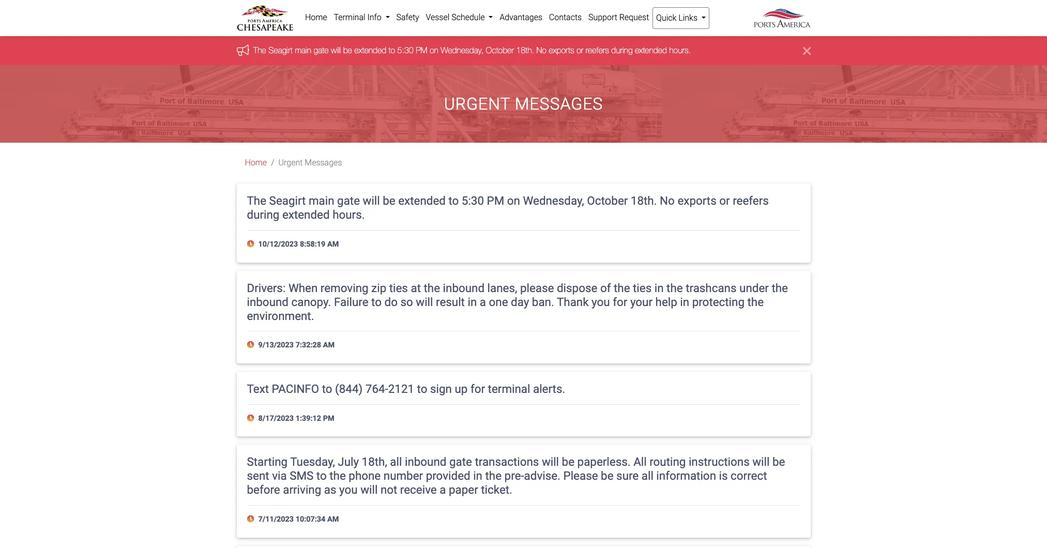 Task type: describe. For each thing, give the bounding box(es) containing it.
support request link
[[585, 7, 652, 28]]

contacts link
[[546, 7, 585, 28]]

for inside drivers: when removing zip ties at the inbound lanes, please dispose of the ties in the trashcans under the inbound canopy.  failure to do so will result in a one day ban. thank you for your help in protecting the environment.
[[613, 295, 627, 309]]

sms
[[290, 469, 314, 483]]

1 vertical spatial october
[[587, 194, 628, 208]]

to inside "starting tuesday, july 18th, all inbound gate transactions will be paperless. all routing instructions will be sent via sms to the phone number provided in the pre-advise. please be sure all information is correct before arriving as you will not receive a paper ticket."
[[316, 469, 327, 483]]

in inside "starting tuesday, july 18th, all inbound gate transactions will be paperless. all routing instructions will be sent via sms to the phone number provided in the pre-advise. please be sure all information is correct before arriving as you will not receive a paper ticket."
[[473, 469, 482, 483]]

gate inside alert
[[313, 46, 328, 55]]

8/17/2023
[[258, 414, 294, 423]]

please
[[520, 281, 554, 295]]

be inside alert
[[343, 46, 352, 55]]

information
[[656, 469, 716, 483]]

pacinfo
[[272, 382, 319, 396]]

9/13/2023 7:32:28 am
[[256, 341, 335, 350]]

please
[[563, 469, 598, 483]]

under
[[739, 281, 769, 295]]

1 ties from the left
[[389, 281, 408, 295]]

to inside drivers: when removing zip ties at the inbound lanes, please dispose of the ties in the trashcans under the inbound canopy.  failure to do so will result in a one day ban. thank you for your help in protecting the environment.
[[371, 295, 382, 309]]

advise.
[[524, 469, 561, 483]]

trashcans
[[686, 281, 737, 295]]

the up ticket. in the bottom left of the page
[[485, 469, 502, 483]]

sent
[[247, 469, 269, 483]]

info
[[367, 12, 381, 22]]

ban.
[[532, 295, 554, 309]]

no inside alert
[[536, 46, 546, 55]]

exports inside the seagirt main gate will be extended to 5:30 pm on wednesday, october 18th.  no exports or reefers during extended hours. alert
[[549, 46, 574, 55]]

1 vertical spatial seagirt
[[269, 194, 306, 208]]

hours. inside the seagirt main gate will be extended to 5:30 pm on wednesday, october 18th.  no exports or reefers during extended hours. alert
[[669, 46, 691, 55]]

2121
[[388, 382, 414, 396]]

tuesday,
[[290, 455, 335, 469]]

drivers:
[[247, 281, 286, 295]]

result
[[436, 295, 465, 309]]

7:32:28
[[296, 341, 321, 350]]

close image
[[803, 45, 811, 57]]

phone
[[349, 469, 381, 483]]

0 horizontal spatial during
[[247, 208, 279, 221]]

10/12/2023
[[258, 240, 298, 249]]

5:30 inside "the seagirt main gate will be extended to 5:30 pm on wednesday, october 18th.  no exports or reefers during extended hours."
[[462, 194, 484, 208]]

you inside drivers: when removing zip ties at the inbound lanes, please dispose of the ties in the trashcans under the inbound canopy.  failure to do so will result in a one day ban. thank you for your help in protecting the environment.
[[592, 295, 610, 309]]

1 horizontal spatial reefers
[[733, 194, 769, 208]]

the seagirt main gate will be extended to 5:30 pm on wednesday, october 18th.  no exports or reefers during extended hours. alert
[[0, 36, 1047, 65]]

before
[[247, 483, 280, 497]]

quick links
[[656, 13, 700, 23]]

in up help
[[655, 281, 664, 295]]

paperless.
[[577, 455, 631, 469]]

safety link
[[393, 7, 423, 28]]

18th. inside alert
[[516, 46, 534, 55]]

vessel
[[426, 12, 450, 22]]

7/11/2023 10:07:34 am
[[256, 515, 339, 524]]

as
[[324, 483, 336, 497]]

paper
[[449, 483, 478, 497]]

contacts
[[549, 12, 582, 22]]

support request
[[588, 12, 649, 22]]

inbound inside "starting tuesday, july 18th, all inbound gate transactions will be paperless. all routing instructions will be sent via sms to the phone number provided in the pre-advise. please be sure all information is correct before arriving as you will not receive a paper ticket."
[[405, 455, 446, 469]]

(844)
[[335, 382, 363, 396]]

environment.
[[247, 309, 314, 322]]

2 ties from the left
[[633, 281, 652, 295]]

of
[[600, 281, 611, 295]]

1 vertical spatial all
[[642, 469, 654, 483]]

0 vertical spatial inbound
[[443, 281, 485, 295]]

the seagirt main gate will be extended to 5:30 pm on wednesday, october 18th.  no exports or reefers during extended hours. inside the seagirt main gate will be extended to 5:30 pm on wednesday, october 18th.  no exports or reefers during extended hours. alert
[[253, 46, 691, 55]]

starting tuesday, july 18th, all inbound gate transactions will be paperless. all routing instructions will be sent via sms to the phone number provided in the pre-advise. please be sure all information is correct before arriving as you will not receive a paper ticket.
[[247, 455, 785, 497]]

advantages
[[500, 12, 542, 22]]

the right of
[[614, 281, 630, 295]]

will inside drivers: when removing zip ties at the inbound lanes, please dispose of the ties in the trashcans under the inbound canopy.  failure to do so will result in a one day ban. thank you for your help in protecting the environment.
[[416, 295, 433, 309]]

1 horizontal spatial messages
[[515, 94, 603, 114]]

ticket.
[[481, 483, 512, 497]]

to inside alert
[[388, 46, 395, 55]]

sign
[[430, 382, 452, 396]]

terminal info link
[[330, 7, 393, 28]]

seagirt inside alert
[[268, 46, 292, 55]]

lanes,
[[487, 281, 517, 295]]

9/13/2023
[[258, 341, 294, 350]]

during inside alert
[[611, 46, 632, 55]]

arriving
[[283, 483, 321, 497]]

instructions
[[689, 455, 750, 469]]

so
[[400, 295, 413, 309]]

schedule
[[452, 12, 485, 22]]

1 vertical spatial main
[[309, 194, 334, 208]]

1 horizontal spatial wednesday,
[[523, 194, 584, 208]]

the seagirt main gate will be extended to 5:30 pm on wednesday, october 18th.  no exports or reefers during extended hours. link
[[253, 46, 691, 55]]

is
[[719, 469, 728, 483]]

thank
[[557, 295, 589, 309]]

main inside alert
[[295, 46, 311, 55]]

sure
[[616, 469, 639, 483]]

1 vertical spatial the seagirt main gate will be extended to 5:30 pm on wednesday, october 18th.  no exports or reefers during extended hours.
[[247, 194, 769, 221]]

terminal
[[488, 382, 530, 396]]

protecting
[[692, 295, 745, 309]]

your
[[630, 295, 653, 309]]

the down under
[[747, 295, 764, 309]]

number
[[384, 469, 423, 483]]

wednesday, inside alert
[[440, 46, 483, 55]]

1 vertical spatial gate
[[337, 194, 360, 208]]



Task type: vqa. For each thing, say whether or not it's contained in the screenshot.
top reefers
yes



Task type: locate. For each thing, give the bounding box(es) containing it.
dispose
[[557, 281, 597, 295]]

1 horizontal spatial or
[[719, 194, 730, 208]]

0 vertical spatial main
[[295, 46, 311, 55]]

advantages link
[[496, 7, 546, 28]]

a inside "starting tuesday, july 18th, all inbound gate transactions will be paperless. all routing instructions will be sent via sms to the phone number provided in the pre-advise. please be sure all information is correct before arriving as you will not receive a paper ticket."
[[440, 483, 446, 497]]

seagirt
[[268, 46, 292, 55], [269, 194, 306, 208]]

exports
[[549, 46, 574, 55], [678, 194, 717, 208]]

am for canopy.
[[323, 341, 335, 350]]

the right under
[[772, 281, 788, 295]]

0 vertical spatial 5:30
[[397, 46, 413, 55]]

2 vertical spatial inbound
[[405, 455, 446, 469]]

1 vertical spatial home
[[245, 158, 267, 168]]

0 vertical spatial 18th.
[[516, 46, 534, 55]]

clock image for text pacinfo to (844) 764-2121 to sign up for terminal alerts.
[[247, 415, 256, 422]]

0 horizontal spatial a
[[440, 483, 446, 497]]

clock image left 9/13/2023
[[247, 341, 256, 349]]

8/17/2023 1:39:12 pm
[[256, 414, 334, 423]]

during down support request link
[[611, 46, 632, 55]]

day
[[511, 295, 529, 309]]

18th.
[[516, 46, 534, 55], [631, 194, 657, 208]]

0 horizontal spatial all
[[390, 455, 402, 469]]

correct
[[731, 469, 767, 483]]

0 vertical spatial october
[[486, 46, 514, 55]]

1 horizontal spatial you
[[592, 295, 610, 309]]

2 clock image from the top
[[247, 415, 256, 422]]

1 vertical spatial reefers
[[733, 194, 769, 208]]

1 horizontal spatial no
[[660, 194, 675, 208]]

support
[[588, 12, 617, 22]]

you
[[592, 295, 610, 309], [339, 483, 358, 497]]

links
[[679, 13, 698, 23]]

clock image left 7/11/2023
[[247, 516, 256, 523]]

0 horizontal spatial reefers
[[585, 46, 609, 55]]

0 vertical spatial gate
[[313, 46, 328, 55]]

on inside alert
[[429, 46, 438, 55]]

1 horizontal spatial home
[[305, 12, 327, 22]]

0 vertical spatial home link
[[302, 7, 330, 28]]

home for home link to the bottom
[[245, 158, 267, 168]]

am for the
[[327, 515, 339, 524]]

via
[[272, 469, 287, 483]]

all up number
[[390, 455, 402, 469]]

1:39:12
[[296, 414, 321, 423]]

main
[[295, 46, 311, 55], [309, 194, 334, 208]]

october inside alert
[[486, 46, 514, 55]]

you inside "starting tuesday, july 18th, all inbound gate transactions will be paperless. all routing instructions will be sent via sms to the phone number provided in the pre-advise. please be sure all information is correct before arriving as you will not receive a paper ticket."
[[339, 483, 358, 497]]

a left 'one'
[[480, 295, 486, 309]]

text pacinfo to (844) 764-2121 to sign up for terminal alerts.
[[247, 382, 565, 396]]

extended
[[354, 46, 386, 55], [635, 46, 667, 55], [398, 194, 446, 208], [282, 208, 330, 221]]

gate
[[313, 46, 328, 55], [337, 194, 360, 208], [449, 455, 472, 469]]

1 vertical spatial for
[[471, 382, 485, 396]]

clock image for starting tuesday, july 18th, all inbound gate transactions will be paperless. all routing instructions will be sent via sms to the phone number provided in the pre-advise. please be sure all information is correct before arriving as you will not receive a paper ticket.
[[247, 516, 256, 523]]

1 horizontal spatial home link
[[302, 7, 330, 28]]

in up paper
[[473, 469, 482, 483]]

1 horizontal spatial hours.
[[669, 46, 691, 55]]

0 vertical spatial on
[[429, 46, 438, 55]]

0 horizontal spatial ties
[[389, 281, 408, 295]]

pm
[[416, 46, 427, 55], [487, 194, 504, 208], [323, 414, 334, 423]]

1 vertical spatial you
[[339, 483, 358, 497]]

0 horizontal spatial gate
[[313, 46, 328, 55]]

for left your on the bottom of page
[[613, 295, 627, 309]]

terminal info
[[334, 12, 384, 22]]

0 horizontal spatial 5:30
[[397, 46, 413, 55]]

a inside drivers: when removing zip ties at the inbound lanes, please dispose of the ties in the trashcans under the inbound canopy.  failure to do so will result in a one day ban. thank you for your help in protecting the environment.
[[480, 295, 486, 309]]

the right at
[[424, 281, 440, 295]]

18th,
[[362, 455, 387, 469]]

vessel schedule link
[[423, 7, 496, 28]]

ties up do
[[389, 281, 408, 295]]

0 vertical spatial for
[[613, 295, 627, 309]]

failure
[[334, 295, 368, 309]]

pm inside alert
[[416, 46, 427, 55]]

0 vertical spatial home
[[305, 12, 327, 22]]

0 horizontal spatial hours.
[[333, 208, 365, 221]]

october
[[486, 46, 514, 55], [587, 194, 628, 208]]

safety
[[396, 12, 419, 22]]

0 horizontal spatial you
[[339, 483, 358, 497]]

the up as
[[330, 469, 346, 483]]

all down all
[[642, 469, 654, 483]]

for
[[613, 295, 627, 309], [471, 382, 485, 396]]

0 horizontal spatial or
[[576, 46, 583, 55]]

for right the 'up'
[[471, 382, 485, 396]]

in right help
[[680, 295, 689, 309]]

messages
[[515, 94, 603, 114], [305, 158, 342, 168]]

0 vertical spatial all
[[390, 455, 402, 469]]

3 clock image from the top
[[247, 516, 256, 523]]

764-
[[366, 382, 388, 396]]

zip
[[371, 281, 386, 295]]

starting
[[247, 455, 288, 469]]

0 vertical spatial during
[[611, 46, 632, 55]]

you down of
[[592, 295, 610, 309]]

am
[[327, 240, 339, 249], [323, 341, 335, 350], [327, 515, 339, 524]]

1 vertical spatial wednesday,
[[523, 194, 584, 208]]

receive
[[400, 483, 437, 497]]

ties up your on the bottom of page
[[633, 281, 652, 295]]

1 clock image from the top
[[247, 341, 256, 349]]

0 horizontal spatial urgent
[[279, 158, 303, 168]]

1 vertical spatial am
[[323, 341, 335, 350]]

inbound
[[443, 281, 485, 295], [247, 295, 289, 309], [405, 455, 446, 469]]

1 vertical spatial exports
[[678, 194, 717, 208]]

or
[[576, 46, 583, 55], [719, 194, 730, 208]]

0 horizontal spatial wednesday,
[[440, 46, 483, 55]]

clock image left 8/17/2023
[[247, 415, 256, 422]]

1 horizontal spatial urgent messages
[[444, 94, 603, 114]]

will inside alert
[[331, 46, 341, 55]]

0 vertical spatial reefers
[[585, 46, 609, 55]]

0 vertical spatial clock image
[[247, 341, 256, 349]]

at
[[411, 281, 421, 295]]

1 vertical spatial urgent messages
[[279, 158, 342, 168]]

1 vertical spatial no
[[660, 194, 675, 208]]

1 vertical spatial a
[[440, 483, 446, 497]]

request
[[619, 12, 649, 22]]

quick links link
[[652, 7, 710, 29]]

0 vertical spatial wednesday,
[[440, 46, 483, 55]]

1 vertical spatial or
[[719, 194, 730, 208]]

reefers
[[585, 46, 609, 55], [733, 194, 769, 208]]

1 vertical spatial on
[[507, 194, 520, 208]]

the seagirt main gate will be extended to 5:30 pm on wednesday, october 18th.  no exports or reefers during extended hours.
[[253, 46, 691, 55], [247, 194, 769, 221]]

am right '7:32:28'
[[323, 341, 335, 350]]

0 vertical spatial or
[[576, 46, 583, 55]]

clock image for drivers: when removing zip ties at the inbound lanes, please dispose of the ties in the trashcans under the inbound canopy.  failure to do so will result in a one day ban. thank you for your help in protecting the environment.
[[247, 341, 256, 349]]

8:58:19
[[300, 240, 325, 249]]

1 vertical spatial messages
[[305, 158, 342, 168]]

text
[[247, 382, 269, 396]]

pre-
[[504, 469, 524, 483]]

wednesday,
[[440, 46, 483, 55], [523, 194, 584, 208]]

10/12/2023 8:58:19 am
[[256, 240, 339, 249]]

am for hours.
[[327, 240, 339, 249]]

during up clock icon
[[247, 208, 279, 221]]

when
[[288, 281, 318, 295]]

1 vertical spatial urgent
[[279, 158, 303, 168]]

2 vertical spatial am
[[327, 515, 339, 524]]

0 horizontal spatial urgent messages
[[279, 158, 342, 168]]

0 horizontal spatial for
[[471, 382, 485, 396]]

0 horizontal spatial no
[[536, 46, 546, 55]]

1 vertical spatial home link
[[245, 158, 267, 168]]

seagirt up 10/12/2023
[[269, 194, 306, 208]]

removing
[[321, 281, 368, 295]]

all
[[634, 455, 647, 469]]

7/11/2023
[[258, 515, 294, 524]]

do
[[384, 295, 398, 309]]

inbound up number
[[405, 455, 446, 469]]

one
[[489, 295, 508, 309]]

in right result
[[468, 295, 477, 309]]

to
[[388, 46, 395, 55], [449, 194, 459, 208], [371, 295, 382, 309], [322, 382, 332, 396], [417, 382, 427, 396], [316, 469, 327, 483]]

not
[[381, 483, 397, 497]]

0 horizontal spatial on
[[429, 46, 438, 55]]

1 horizontal spatial a
[[480, 295, 486, 309]]

2 vertical spatial pm
[[323, 414, 334, 423]]

0 horizontal spatial 18th.
[[516, 46, 534, 55]]

1 vertical spatial pm
[[487, 194, 504, 208]]

bullhorn image
[[237, 44, 253, 56]]

provided
[[426, 469, 470, 483]]

5:30
[[397, 46, 413, 55], [462, 194, 484, 208]]

0 vertical spatial am
[[327, 240, 339, 249]]

on
[[429, 46, 438, 55], [507, 194, 520, 208]]

the up help
[[667, 281, 683, 295]]

1 horizontal spatial pm
[[416, 46, 427, 55]]

0 vertical spatial hours.
[[669, 46, 691, 55]]

1 horizontal spatial october
[[587, 194, 628, 208]]

1 horizontal spatial ties
[[633, 281, 652, 295]]

during
[[611, 46, 632, 55], [247, 208, 279, 221]]

routing
[[650, 455, 686, 469]]

home link
[[302, 7, 330, 28], [245, 158, 267, 168]]

1 vertical spatial the
[[247, 194, 266, 208]]

in
[[655, 281, 664, 295], [468, 295, 477, 309], [680, 295, 689, 309], [473, 469, 482, 483]]

transactions
[[475, 455, 539, 469]]

hours. inside "the seagirt main gate will be extended to 5:30 pm on wednesday, october 18th.  no exports or reefers during extended hours."
[[333, 208, 365, 221]]

inbound down drivers:
[[247, 295, 289, 309]]

or inside alert
[[576, 46, 583, 55]]

0 horizontal spatial home link
[[245, 158, 267, 168]]

alerts.
[[533, 382, 565, 396]]

0 horizontal spatial home
[[245, 158, 267, 168]]

terminal
[[334, 12, 365, 22]]

1 vertical spatial inbound
[[247, 295, 289, 309]]

clock image
[[247, 241, 256, 248]]

july
[[338, 455, 359, 469]]

am right the 8:58:19
[[327, 240, 339, 249]]

help
[[655, 295, 677, 309]]

0 vertical spatial the
[[253, 46, 266, 55]]

quick
[[656, 13, 677, 23]]

or inside "the seagirt main gate will be extended to 5:30 pm on wednesday, october 18th.  no exports or reefers during extended hours."
[[719, 194, 730, 208]]

5:30 inside alert
[[397, 46, 413, 55]]

vessel schedule
[[426, 12, 487, 22]]

2 vertical spatial gate
[[449, 455, 472, 469]]

1 vertical spatial during
[[247, 208, 279, 221]]

1 horizontal spatial during
[[611, 46, 632, 55]]

1 vertical spatial 18th.
[[631, 194, 657, 208]]

1 vertical spatial hours.
[[333, 208, 365, 221]]

0 vertical spatial messages
[[515, 94, 603, 114]]

the inside the seagirt main gate will be extended to 5:30 pm on wednesday, october 18th.  no exports or reefers during extended hours. alert
[[253, 46, 266, 55]]

clock image
[[247, 341, 256, 349], [247, 415, 256, 422], [247, 516, 256, 523]]

2 horizontal spatial gate
[[449, 455, 472, 469]]

you right as
[[339, 483, 358, 497]]

1 horizontal spatial on
[[507, 194, 520, 208]]

home
[[305, 12, 327, 22], [245, 158, 267, 168]]

0 vertical spatial a
[[480, 295, 486, 309]]

1 horizontal spatial urgent
[[444, 94, 510, 114]]

be
[[343, 46, 352, 55], [383, 194, 395, 208], [562, 455, 575, 469], [773, 455, 785, 469], [601, 469, 614, 483]]

1 vertical spatial clock image
[[247, 415, 256, 422]]

0 vertical spatial you
[[592, 295, 610, 309]]

drivers: when removing zip ties at the inbound lanes, please dispose of the ties in the trashcans under the inbound canopy.  failure to do so will result in a one day ban. thank you for your help in protecting the environment.
[[247, 281, 788, 322]]

0 vertical spatial no
[[536, 46, 546, 55]]

0 horizontal spatial pm
[[323, 414, 334, 423]]

inbound up result
[[443, 281, 485, 295]]

0 vertical spatial urgent
[[444, 94, 510, 114]]

0 horizontal spatial messages
[[305, 158, 342, 168]]

the
[[424, 281, 440, 295], [614, 281, 630, 295], [667, 281, 683, 295], [772, 281, 788, 295], [747, 295, 764, 309], [330, 469, 346, 483], [485, 469, 502, 483]]

gate inside "starting tuesday, july 18th, all inbound gate transactions will be paperless. all routing instructions will be sent via sms to the phone number provided in the pre-advise. please be sure all information is correct before arriving as you will not receive a paper ticket."
[[449, 455, 472, 469]]

canopy.
[[291, 295, 331, 309]]

reefers inside alert
[[585, 46, 609, 55]]

1 horizontal spatial exports
[[678, 194, 717, 208]]

up
[[455, 382, 468, 396]]

urgent messages
[[444, 94, 603, 114], [279, 158, 342, 168]]

2 horizontal spatial pm
[[487, 194, 504, 208]]

urgent
[[444, 94, 510, 114], [279, 158, 303, 168]]

am right 10:07:34
[[327, 515, 339, 524]]

0 horizontal spatial october
[[486, 46, 514, 55]]

10:07:34
[[296, 515, 325, 524]]

home for rightmost home link
[[305, 12, 327, 22]]

2 vertical spatial clock image
[[247, 516, 256, 523]]

1 horizontal spatial gate
[[337, 194, 360, 208]]

0 vertical spatial pm
[[416, 46, 427, 55]]

seagirt right bullhorn icon
[[268, 46, 292, 55]]

1 horizontal spatial 18th.
[[631, 194, 657, 208]]

a down provided
[[440, 483, 446, 497]]



